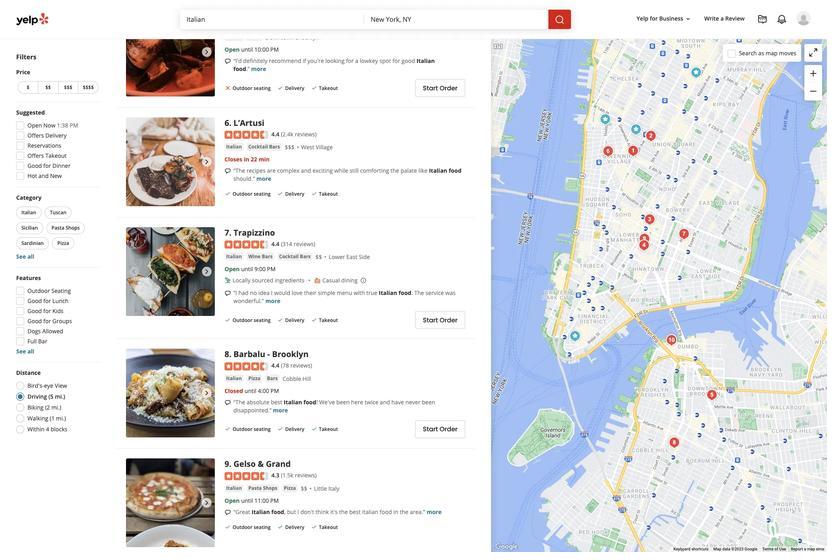 Task type: describe. For each thing, give the bounding box(es) containing it.
start order link for barbalu - brooklyn
[[415, 421, 465, 439]]

see all for features
[[16, 348, 34, 356]]

simple
[[318, 289, 335, 297]]

1 vertical spatial botte brooklyn image
[[704, 387, 720, 403]]

and inside the '! we've been here twice and have never been disappointed."'
[[380, 399, 390, 406]]

1 vertical spatial cocktail bars button
[[278, 253, 312, 261]]

yelp for business
[[637, 15, 684, 22]]

2 16 speech v2 image from the top
[[225, 291, 231, 297]]

offers takeout
[[27, 152, 67, 160]]

slideshow element for 6
[[126, 118, 215, 206]]

4.3
[[271, 472, 279, 480]]

bars link
[[265, 375, 279, 383]]

like
[[419, 167, 428, 175]]

good for dinner
[[27, 162, 70, 170]]

sardinian button
[[16, 238, 49, 250]]

more down "the absolute best italian food
[[273, 407, 288, 414]]

group containing category
[[15, 194, 100, 261]]

takeout down exciting in the top of the page
[[319, 191, 338, 198]]

expand map image
[[809, 48, 818, 57]]

think
[[316, 509, 329, 516]]

l'artusi
[[234, 118, 265, 128]]

16 speech v2 image for 9
[[225, 510, 231, 516]]

7 . trapizzino
[[225, 227, 275, 238]]

italian button for 9
[[225, 485, 244, 493]]

"the for barbalu - brooklyn
[[234, 399, 245, 406]]

16 checkmark v2 image up 9
[[225, 426, 231, 433]]

looking
[[326, 57, 345, 65]]

trapizzino link
[[234, 227, 275, 238]]

for right looking
[[346, 57, 354, 65]]

delivery down "the absolute best italian food
[[285, 426, 304, 433]]

osteria nonnino image
[[598, 111, 614, 127]]

the for l'artusi
[[391, 167, 399, 175]]

start for 8 . barbalu - brooklyn
[[423, 425, 438, 434]]

4 seating from the top
[[254, 426, 271, 433]]

price group
[[16, 68, 100, 95]]

italian up closed on the left of page
[[226, 375, 242, 382]]

area."
[[410, 509, 425, 516]]

map region
[[407, 0, 827, 553]]

outdoor right 16 close v2 'image'
[[233, 85, 253, 92]]

sicilian button
[[16, 222, 43, 234]]

group containing suggested
[[14, 109, 100, 183]]

none field "near"
[[371, 15, 542, 24]]

pizza link for botte
[[247, 33, 262, 41]]

10:00
[[255, 46, 269, 54]]

for for groups
[[43, 318, 51, 325]]

da andrea image
[[643, 128, 659, 144]]

disappointed."
[[234, 407, 272, 414]]

category
[[16, 194, 41, 202]]

pasta shops for the top pasta shops button
[[52, 225, 80, 231]]

outdoor seating for 16 checkmark v2 icon below recommend
[[233, 85, 271, 92]]

map for error
[[807, 547, 815, 552]]

for right the spot
[[393, 57, 400, 65]]

takeout down the italian food
[[319, 85, 338, 92]]

16 checkmark v2 image down 'their'
[[311, 317, 317, 323]]

outdoor down should."
[[233, 191, 253, 198]]

bars up min
[[269, 144, 280, 150]]

casual
[[322, 277, 340, 285]]

see for features
[[16, 348, 26, 356]]

italian up "closes" on the left of the page
[[226, 144, 242, 150]]

until for trapizzino
[[241, 266, 253, 273]]

while
[[334, 167, 348, 175]]

16 checkmark v2 image down recommend
[[277, 85, 284, 91]]

terms
[[763, 547, 774, 552]]

9:00
[[255, 266, 266, 273]]

west village
[[301, 144, 333, 151]]

$$ for 9 . gelso & grand
[[301, 485, 307, 493]]

palate
[[401, 167, 417, 175]]

5
[[225, 8, 229, 19]]

pm for 7 . trapizzino
[[267, 266, 276, 273]]

bird's-
[[27, 382, 44, 390]]

5 outdoor seating from the top
[[233, 524, 271, 531]]

$$$ button
[[58, 81, 78, 94]]

write
[[705, 15, 719, 22]]

16 casual dining v2 image
[[314, 278, 321, 284]]

order for 8 . barbalu - brooklyn
[[440, 425, 458, 434]]

recommend
[[269, 57, 301, 65]]

4.4 star rating image for trapizzino
[[225, 241, 268, 249]]

zoom in image
[[809, 69, 818, 78]]

food left we've
[[304, 399, 316, 406]]

gelso
[[234, 459, 256, 470]]

5 . botte brooklyn
[[225, 8, 294, 19]]

until for gelso
[[241, 497, 253, 505]]

group containing features
[[14, 274, 100, 356]]

0 horizontal spatial cocktail
[[248, 144, 268, 150]]

open for 9
[[225, 497, 240, 505]]

food left but on the left
[[271, 509, 284, 516]]

pizza button right sardinian button
[[52, 238, 74, 250]]

open for 7
[[225, 266, 240, 273]]

italian up open until 9:00 pm
[[226, 253, 242, 260]]

0 vertical spatial cocktail bars
[[248, 144, 280, 150]]

"the for l'artusi
[[234, 167, 245, 175]]

shortcuts
[[692, 547, 709, 552]]

4.3 star rating image
[[225, 473, 268, 481]]

pm for 9 . gelso & grand
[[270, 497, 279, 505]]

4:00
[[258, 387, 269, 395]]

0 horizontal spatial barbalu - brooklyn image
[[126, 349, 215, 438]]

5 seating from the top
[[254, 524, 271, 531]]

italian link for botte
[[225, 33, 244, 41]]

terms of use
[[763, 547, 786, 552]]

dinner
[[52, 162, 70, 170]]

1 vertical spatial brooklyn
[[296, 34, 319, 41]]

delivery down but on the left
[[285, 524, 304, 531]]

reservations
[[27, 142, 61, 149]]

!
[[316, 399, 318, 406]]

hill
[[303, 375, 311, 383]]

slideshow element for 5
[[126, 8, 215, 97]]

pizza for pizza button corresponding to pizza link to the bottom
[[284, 485, 296, 492]]

16 speech v2 image
[[225, 168, 231, 175]]

seating for 16 checkmark v2 icon under would
[[254, 317, 271, 324]]

side
[[359, 253, 370, 261]]

takeout up dinner
[[45, 152, 67, 160]]

next image for 9 . gelso & grand
[[202, 499, 212, 508]]

search
[[739, 49, 757, 57]]

(78
[[281, 362, 289, 370]]

see for category
[[16, 253, 26, 261]]

. for barbalu - brooklyn
[[229, 349, 232, 360]]

antica ristorante image
[[567, 328, 583, 344]]

. inside . the service was wonderful."
[[412, 289, 413, 297]]

(2.4k
[[281, 131, 294, 138]]

open until 10:00 pm
[[225, 46, 279, 54]]

as
[[759, 49, 764, 57]]

0 vertical spatial i
[[271, 289, 273, 297]]

1 vertical spatial pasta shops button
[[247, 485, 279, 493]]

open until 11:00 pm
[[225, 497, 279, 505]]

$$ inside button
[[45, 84, 51, 91]]

0 horizontal spatial and
[[39, 172, 49, 180]]

,
[[284, 509, 286, 516]]

outdoor down disappointed."
[[233, 426, 253, 433]]

0 vertical spatial brooklyn
[[258, 8, 294, 19]]

pizza button for barbalu pizza link
[[247, 375, 262, 383]]

should."
[[234, 175, 255, 183]]

pizza for pizza button related to pizza link associated with botte
[[248, 34, 261, 41]]

see all for category
[[16, 253, 34, 261]]

2 start from the top
[[423, 316, 438, 325]]

l'artusi image
[[126, 118, 215, 206]]

4.4 star rating image for l'artusi
[[225, 131, 268, 139]]

spot
[[380, 57, 391, 65]]

mi.) for driving (5 mi.)
[[55, 393, 65, 401]]

reviews) for 9 . gelso & grand
[[295, 472, 317, 480]]

trapizzino image
[[676, 226, 692, 242]]

ingredients
[[275, 277, 304, 285]]

16 checkmark v2 image up 8
[[225, 317, 231, 323]]

east
[[346, 253, 357, 261]]

italian down category
[[21, 209, 36, 216]]

delivery down if
[[285, 85, 304, 92]]

0 vertical spatial botte brooklyn image
[[126, 8, 215, 97]]

good for good for groups
[[27, 318, 42, 325]]

dogs
[[27, 328, 41, 335]]

outdoor up good for lunch
[[27, 287, 50, 295]]

open until 9:00 pm
[[225, 266, 276, 273]]

"the recipes are complex and exciting while still comforting the palate like italian food should." more
[[234, 167, 462, 183]]

reviews) for 8 . barbalu - brooklyn
[[291, 362, 312, 370]]

shops for the top pasta shops button
[[66, 225, 80, 231]]

with
[[354, 289, 365, 297]]

4.4 for trapizzino
[[271, 240, 279, 248]]

16 speech v2 image for 8
[[225, 400, 231, 406]]

4
[[46, 426, 49, 433]]

allora fifth ave image
[[688, 64, 705, 81]]

2 start order from the top
[[423, 316, 458, 325]]

4.4 for barbalu
[[271, 362, 279, 370]]

dining
[[341, 277, 358, 285]]

1 vertical spatial in
[[394, 509, 398, 516]]

blocks
[[51, 426, 67, 433]]

Near text field
[[371, 15, 542, 24]]

. for l'artusi
[[229, 118, 232, 128]]

we've
[[319, 399, 335, 406]]

pm for 8 . barbalu - brooklyn
[[271, 387, 279, 395]]

8
[[225, 349, 229, 360]]

italy
[[329, 485, 340, 493]]

0 vertical spatial cocktail bars link
[[247, 143, 282, 151]]

keyboard shortcuts
[[674, 547, 709, 552]]

until for barbalu
[[245, 387, 256, 395]]

italian down 11:00
[[252, 509, 270, 516]]

1 horizontal spatial cocktail
[[279, 253, 299, 260]]

good for good for kids
[[27, 307, 42, 315]]

mi.) for biking (2 mi.)
[[51, 404, 61, 412]]

$$$$
[[83, 84, 94, 91]]

more down definitely
[[251, 65, 266, 73]]

eye
[[44, 382, 53, 390]]

wine bars link
[[247, 253, 274, 261]]

2 horizontal spatial the
[[400, 509, 409, 516]]

sotto 13 image
[[628, 121, 644, 138]]

full bar
[[27, 338, 47, 345]]

recipes
[[247, 167, 266, 175]]

good
[[402, 57, 415, 65]]

4.4 star rating image for barbalu - brooklyn
[[225, 363, 268, 371]]

italian link for trapizzino
[[225, 253, 244, 261]]

price
[[16, 68, 30, 76]]

italian down 4.3 star rating image
[[226, 485, 242, 492]]

good for groups
[[27, 318, 72, 325]]

zoom out image
[[809, 87, 818, 96]]

italian right true
[[379, 289, 397, 297]]

more link for gelso
[[427, 509, 442, 516]]

christina o. image
[[797, 11, 811, 25]]

and inside "the recipes are complex and exciting while still comforting the palate like italian food should." more
[[301, 167, 311, 175]]

more link for barbalu
[[273, 407, 288, 414]]

use
[[780, 547, 786, 552]]

1 vertical spatial cocktail bars link
[[278, 253, 312, 261]]

."
[[246, 65, 250, 73]]

delivery down open now 1:38 pm
[[45, 132, 67, 139]]

rubirosa image
[[642, 211, 658, 228]]

(314
[[281, 240, 292, 248]]

1:38
[[57, 122, 68, 129]]

distance
[[16, 369, 41, 377]]

bar
[[38, 338, 47, 345]]

shops for the bottom pasta shops button
[[263, 485, 277, 492]]

none field find
[[187, 15, 358, 24]]

2 order from the top
[[440, 316, 458, 325]]

16 close v2 image
[[225, 85, 231, 91]]

italian right it's
[[362, 509, 378, 516]]

4.4 (314 reviews)
[[271, 240, 315, 248]]

"i
[[234, 289, 237, 297]]

1 vertical spatial a
[[355, 57, 358, 65]]

sicilian
[[21, 225, 38, 231]]

now
[[43, 122, 56, 129]]

the
[[415, 289, 424, 297]]

slideshow element for 9
[[126, 459, 215, 548]]

l'artusi image
[[600, 143, 616, 159]]

italian link for l'artusi
[[225, 143, 244, 151]]

delivery down love
[[285, 317, 304, 324]]

0 vertical spatial pasta shops button
[[46, 222, 85, 234]]

more inside "the recipes are complex and exciting while still comforting the palate like italian food should." more
[[256, 175, 271, 183]]

22
[[251, 156, 257, 163]]

for for dinner
[[43, 162, 51, 170]]

pizza button for pizza link associated with botte
[[247, 33, 262, 41]]

0 horizontal spatial best
[[271, 399, 282, 406]]

pizza for barbalu pizza link's pizza button
[[248, 375, 261, 382]]

bars inside 'button'
[[262, 253, 273, 260]]

village
[[316, 144, 333, 151]]



Task type: vqa. For each thing, say whether or not it's contained in the screenshot.
International
no



Task type: locate. For each thing, give the bounding box(es) containing it.
1 see from the top
[[16, 253, 26, 261]]

4.3 (1.5k reviews)
[[271, 472, 317, 480]]

absolute
[[247, 399, 270, 406]]

mi.) right (1
[[56, 415, 66, 423]]

pasta up open until 11:00 pm
[[248, 485, 262, 492]]

reviews) right (1.5k on the left of page
[[295, 472, 317, 480]]

0 horizontal spatial pasta shops button
[[46, 222, 85, 234]]

in left '22'
[[244, 156, 249, 163]]

if
[[303, 57, 306, 65]]

good for kids
[[27, 307, 64, 315]]

italian link
[[225, 33, 244, 41], [225, 143, 244, 151], [225, 253, 244, 261], [225, 375, 244, 383], [225, 485, 244, 493]]

0 vertical spatial all
[[27, 253, 34, 261]]

4 outdoor seating from the top
[[233, 426, 271, 433]]

4.4 left (2.4k
[[271, 131, 279, 138]]

italian down cobble
[[284, 399, 302, 406]]

0 vertical spatial see all
[[16, 253, 34, 261]]

1 vertical spatial start
[[423, 316, 438, 325]]

2 vertical spatial order
[[440, 425, 458, 434]]

$$$ left $$$$ button
[[64, 84, 72, 91]]

pasta shops down "tuscan" button
[[52, 225, 80, 231]]

0 horizontal spatial been
[[336, 399, 350, 406]]

food inside the italian food
[[234, 65, 246, 73]]

good for lunch
[[27, 297, 69, 305]]

3 start from the top
[[423, 425, 438, 434]]

outdoor seating for 16 checkmark v2 icon below complex
[[233, 191, 271, 198]]

2 offers from the top
[[27, 152, 44, 160]]

1 next image from the top
[[202, 47, 212, 57]]

good down good for lunch
[[27, 307, 42, 315]]

italian button down 4.3 star rating image
[[225, 485, 244, 493]]

see all button down the full
[[16, 348, 34, 356]]

you're
[[308, 57, 324, 65]]

1 all from the top
[[27, 253, 34, 261]]

1 horizontal spatial gelso & grand image
[[637, 231, 653, 247]]

$
[[27, 84, 29, 91]]

previous image for 9
[[129, 499, 139, 508]]

5 slideshow element from the top
[[126, 459, 215, 548]]

offers for offers delivery
[[27, 132, 44, 139]]

1 vertical spatial cocktail bars
[[279, 253, 311, 260]]

delivery down complex
[[285, 191, 304, 198]]

search as map moves
[[739, 49, 797, 57]]

brooklyn
[[258, 8, 294, 19], [296, 34, 319, 41], [272, 349, 309, 360]]

1 "the from the top
[[234, 167, 245, 175]]

cocktail bars button down 4.4 (314 reviews)
[[278, 253, 312, 261]]

open up the 16 locally sourced v2 icon
[[225, 266, 240, 273]]

previous image for 5
[[129, 47, 139, 57]]

for for lunch
[[43, 297, 51, 305]]

bars down 4.4 (314 reviews)
[[300, 253, 311, 260]]

1 horizontal spatial been
[[422, 399, 435, 406]]

mi.) right the (5
[[55, 393, 65, 401]]

offers up reservations
[[27, 132, 44, 139]]

(5
[[48, 393, 53, 401]]

service
[[426, 289, 444, 297]]

gelso & grand image
[[637, 231, 653, 247], [126, 459, 215, 548]]

0 horizontal spatial shops
[[66, 225, 80, 231]]

new
[[50, 172, 62, 180]]

and right the hot
[[39, 172, 49, 180]]

4.4 for l'artusi
[[271, 131, 279, 138]]

pasta shops
[[52, 225, 80, 231], [248, 485, 277, 492]]

2 vertical spatial start order link
[[415, 421, 465, 439]]

2 vertical spatial a
[[804, 547, 806, 552]]

outdoor down the "great
[[233, 524, 253, 531]]

the right it's
[[339, 509, 348, 516]]

bars up 4:00
[[267, 375, 278, 382]]

of
[[775, 547, 779, 552]]

$$$ down (2.4k
[[285, 144, 295, 151]]

1 vertical spatial order
[[440, 316, 458, 325]]

4.4 star rating image down barbalu
[[225, 363, 268, 371]]

business
[[660, 15, 684, 22]]

2 "the from the top
[[234, 399, 245, 406]]

italian button for 8
[[225, 375, 244, 383]]

kids
[[52, 307, 64, 315]]

2 none field from the left
[[371, 15, 542, 24]]

0 vertical spatial in
[[244, 156, 249, 163]]

16 speech v2 image left "i
[[225, 291, 231, 297]]

outdoor seating down the "great
[[233, 524, 271, 531]]

order for 5 . botte brooklyn
[[440, 84, 458, 93]]

until up the "great
[[241, 497, 253, 505]]

reviews) up west
[[295, 131, 317, 138]]

1 horizontal spatial pasta shops
[[248, 485, 277, 492]]

start order for 8 . barbalu - brooklyn
[[423, 425, 458, 434]]

pasta shops for the bottom pasta shops button
[[248, 485, 277, 492]]

pm right 10:00
[[270, 46, 279, 54]]

moves
[[779, 49, 797, 57]]

more link for l'artusi
[[256, 175, 271, 183]]

0 vertical spatial cocktail
[[248, 144, 268, 150]]

0 horizontal spatial $$$
[[64, 84, 72, 91]]

idea
[[258, 289, 270, 297]]

0 vertical spatial next image
[[202, 157, 212, 167]]

0 vertical spatial 4.4 star rating image
[[225, 131, 268, 139]]

0 horizontal spatial botte brooklyn image
[[126, 8, 215, 97]]

outdoor seating for 16 checkmark v2 icon under would
[[233, 317, 271, 324]]

3 4.4 from the top
[[271, 362, 279, 370]]

view
[[55, 382, 67, 390]]

italian button for 5
[[225, 33, 244, 41]]

good for good for dinner
[[27, 162, 42, 170]]

closed
[[225, 387, 243, 395]]

"great italian food , but i don't think it's the best italian food in the area." more
[[234, 509, 442, 516]]

open for 5
[[225, 46, 240, 54]]

cobble hill
[[283, 375, 311, 383]]

5 italian link from the top
[[225, 485, 244, 493]]

been right never
[[422, 399, 435, 406]]

a for report
[[804, 547, 806, 552]]

next image for 6 . l'artusi
[[202, 157, 212, 167]]

food down "i'd
[[234, 65, 246, 73]]

2 vertical spatial pizza link
[[282, 485, 298, 493]]

2 horizontal spatial a
[[804, 547, 806, 552]]

italian inside "the recipes are complex and exciting while still comforting the palate like italian food should." more
[[429, 167, 447, 175]]

0 vertical spatial gelso & grand image
[[637, 231, 653, 247]]

italian link for gelso
[[225, 485, 244, 493]]

$ button
[[18, 81, 38, 94]]

notifications image
[[777, 15, 787, 24]]

1 horizontal spatial in
[[394, 509, 398, 516]]

$$ for 7 . trapizzino
[[316, 253, 322, 261]]

16 speech v2 image
[[225, 58, 231, 65], [225, 291, 231, 297], [225, 400, 231, 406], [225, 510, 231, 516]]

&
[[258, 459, 264, 470]]

2 next image from the top
[[202, 267, 212, 277]]

search image
[[555, 15, 565, 24]]

olio e più image
[[625, 143, 642, 159]]

1 vertical spatial map
[[807, 547, 815, 552]]

0 vertical spatial pasta shops
[[52, 225, 80, 231]]

1 horizontal spatial pasta shops button
[[247, 485, 279, 493]]

seating down "." more"
[[254, 85, 271, 92]]

terms of use link
[[763, 547, 786, 552]]

more link down are
[[256, 175, 271, 183]]

open up the "great
[[225, 497, 240, 505]]

. left trapizzino link
[[229, 227, 232, 238]]

6 . l'artusi
[[225, 118, 265, 128]]

next image
[[202, 47, 212, 57], [202, 267, 212, 277]]

the
[[391, 167, 399, 175], [339, 509, 348, 516], [400, 509, 409, 516]]

0 vertical spatial start order
[[423, 84, 458, 93]]

2 vertical spatial start order
[[423, 425, 458, 434]]

until for botte
[[241, 46, 253, 54]]

open
[[225, 46, 240, 54], [27, 122, 42, 129], [225, 266, 240, 273], [225, 497, 240, 505]]

4.4 star rating image down 7 . trapizzino at the left of the page
[[225, 241, 268, 249]]

0 vertical spatial next image
[[202, 47, 212, 57]]

for for kids
[[43, 307, 51, 315]]

walking
[[27, 415, 48, 423]]

i right idea
[[271, 289, 273, 297]]

1 order from the top
[[440, 84, 458, 93]]

1 good from the top
[[27, 162, 42, 170]]

0 vertical spatial cocktail bars button
[[247, 143, 282, 151]]

all for category
[[27, 253, 34, 261]]

1 vertical spatial pasta
[[248, 485, 262, 492]]

italian right good
[[417, 57, 435, 65]]

1 16 speech v2 image from the top
[[225, 58, 231, 65]]

pizza link for barbalu
[[247, 375, 262, 383]]

takeout down simple at the left bottom
[[319, 317, 338, 324]]

italian up open until 10:00 pm
[[226, 34, 242, 41]]

1 horizontal spatial map
[[807, 547, 815, 552]]

google image
[[493, 542, 520, 553]]

cocktail bars link up min
[[247, 143, 282, 151]]

2 4.4 star rating image from the top
[[225, 241, 268, 249]]

1 vertical spatial start order link
[[415, 312, 465, 329]]

3 4.4 star rating image from the top
[[225, 363, 268, 371]]

still
[[350, 167, 359, 175]]

pizza up open until 10:00 pm
[[248, 34, 261, 41]]

order
[[440, 84, 458, 93], [440, 316, 458, 325], [440, 425, 458, 434]]

." more
[[246, 65, 266, 73]]

1 vertical spatial best
[[349, 509, 361, 516]]

0 vertical spatial offers
[[27, 132, 44, 139]]

11:00
[[255, 497, 269, 505]]

2 been from the left
[[422, 399, 435, 406]]

pasta
[[52, 225, 64, 231], [248, 485, 262, 492]]

1 horizontal spatial $$$
[[285, 144, 295, 151]]

takeout down the '! we've been here twice and have never been disappointed."'
[[319, 426, 338, 433]]

all down sardinian button
[[27, 253, 34, 261]]

0 vertical spatial see
[[16, 253, 26, 261]]

"the absolute best italian food
[[234, 399, 316, 406]]

16 checkmark v2 image down complex
[[277, 191, 284, 197]]

user actions element
[[630, 10, 823, 60]]

report a map error link
[[791, 547, 825, 552]]

the for gelso & grand
[[339, 509, 348, 516]]

menu
[[337, 289, 352, 297]]

0 vertical spatial shops
[[66, 225, 80, 231]]

cocktail bars button up min
[[247, 143, 282, 151]]

group
[[805, 65, 823, 101], [14, 109, 100, 183], [15, 194, 100, 261], [14, 274, 100, 356]]

pm right 11:00
[[270, 497, 279, 505]]

dogs allowed
[[27, 328, 63, 335]]

.
[[229, 8, 232, 19], [229, 118, 232, 128], [229, 227, 232, 238], [412, 289, 413, 297], [229, 349, 232, 360], [229, 459, 232, 470]]

. for trapizzino
[[229, 227, 232, 238]]

projects image
[[758, 15, 768, 24]]

biking
[[27, 404, 44, 412]]

are
[[267, 167, 276, 175]]

$$$$ button
[[78, 81, 99, 94]]

1 outdoor seating from the top
[[233, 85, 271, 92]]

italian button up "closes" on the left of the page
[[225, 143, 244, 151]]

outdoor down wonderful." on the bottom left of the page
[[233, 317, 253, 324]]

pizza up closed until 4:00 pm at the bottom of page
[[248, 375, 261, 382]]

16 checkmark v2 image down would
[[277, 317, 284, 323]]

food left the
[[399, 289, 412, 297]]

more down are
[[256, 175, 271, 183]]

food
[[234, 65, 246, 73], [449, 167, 462, 175], [399, 289, 412, 297], [304, 399, 316, 406], [271, 509, 284, 516], [380, 509, 392, 516]]

1 slideshow element from the top
[[126, 8, 215, 97]]

in
[[244, 156, 249, 163], [394, 509, 398, 516]]

next image for 7 . trapizzino
[[202, 267, 212, 277]]

0 vertical spatial 4.4
[[271, 131, 279, 138]]

italian button down category
[[16, 207, 41, 219]]

2 next image from the top
[[202, 389, 212, 399]]

bars inside button
[[267, 375, 278, 382]]

1 horizontal spatial and
[[301, 167, 311, 175]]

see all
[[16, 253, 34, 261], [16, 348, 34, 356]]

until up definitely
[[241, 46, 253, 54]]

seating for 16 checkmark v2 icon below complex
[[254, 191, 271, 198]]

0 horizontal spatial the
[[339, 509, 348, 516]]

16 checkmark v2 image down exciting in the top of the page
[[311, 191, 317, 197]]

food inside "the recipes are complex and exciting while still comforting the palate like italian food should." more
[[449, 167, 462, 175]]

pasta shops button
[[46, 222, 85, 234], [247, 485, 279, 493]]

start order link for botte brooklyn
[[415, 79, 465, 97]]

for down good for lunch
[[43, 307, 51, 315]]

italian button for 6
[[225, 143, 244, 151]]

mi.) right the (2 at left bottom
[[51, 404, 61, 412]]

pasta inside pasta shops link
[[248, 485, 262, 492]]

1 vertical spatial 4.4
[[271, 240, 279, 248]]

pm right 1:38
[[70, 122, 78, 129]]

downtown
[[265, 34, 294, 41]]

"the inside "the recipes are complex and exciting while still comforting the palate like italian food should." more
[[234, 167, 245, 175]]

1 vertical spatial 4.4 star rating image
[[225, 241, 268, 249]]

locally sourced ingredients
[[233, 277, 304, 285]]

2 previous image from the top
[[129, 157, 139, 167]]

bars right wine
[[262, 253, 273, 260]]

1 horizontal spatial the
[[391, 167, 399, 175]]

1 horizontal spatial pasta
[[248, 485, 262, 492]]

mi.) for walking (1 mi.)
[[56, 415, 66, 423]]

16 checkmark v2 image
[[311, 85, 317, 91], [225, 191, 231, 197], [277, 426, 284, 433], [311, 426, 317, 433], [225, 524, 231, 531], [277, 524, 284, 531], [311, 524, 317, 531]]

barbalu - brooklyn image
[[126, 349, 215, 438], [667, 435, 683, 451]]

3 start order from the top
[[423, 425, 458, 434]]

more link down idea
[[266, 298, 280, 305]]

1 vertical spatial "the
[[234, 399, 245, 406]]

16 checkmark v2 image
[[277, 85, 284, 91], [277, 191, 284, 197], [311, 191, 317, 197], [225, 317, 231, 323], [277, 317, 284, 323], [311, 317, 317, 323], [225, 426, 231, 433]]

pizza button up closed until 4:00 pm at the bottom of page
[[247, 375, 262, 383]]

0 vertical spatial start
[[423, 84, 438, 93]]

"great
[[234, 509, 250, 516]]

write a review link
[[701, 11, 748, 26]]

trapizzino image
[[126, 227, 215, 316]]

pasta shops link
[[247, 485, 279, 493]]

outdoor seating down ."
[[233, 85, 271, 92]]

italian button for 7
[[225, 253, 244, 261]]

2 see from the top
[[16, 348, 26, 356]]

3 italian link from the top
[[225, 253, 244, 261]]

a right report
[[804, 547, 806, 552]]

16 chevron down v2 image
[[685, 16, 692, 22]]

reviews) up cobble hill
[[291, 362, 312, 370]]

4.4 star rating image
[[225, 131, 268, 139], [225, 241, 268, 249], [225, 363, 268, 371]]

2 vertical spatial mi.)
[[56, 415, 66, 423]]

write a review
[[705, 15, 745, 22]]

7
[[225, 227, 229, 238]]

pasta for the bottom pasta shops button
[[248, 485, 262, 492]]

previous image for 7
[[129, 267, 139, 277]]

next image
[[202, 157, 212, 167], [202, 389, 212, 399], [202, 499, 212, 508]]

1 horizontal spatial botte brooklyn image
[[704, 387, 720, 403]]

pizza for pizza button right of sardinian button
[[57, 240, 69, 247]]

0 vertical spatial start order link
[[415, 79, 465, 97]]

start for 5 . botte brooklyn
[[423, 84, 438, 93]]

3 previous image from the top
[[129, 267, 139, 277]]

cocktail down (314
[[279, 253, 299, 260]]

pizza button for pizza link to the bottom
[[282, 485, 298, 493]]

None search field
[[180, 10, 573, 29]]

Find text field
[[187, 15, 358, 24]]

the inside "the recipes are complex and exciting while still comforting the palate like italian food should." more
[[391, 167, 399, 175]]

5 previous image from the top
[[129, 499, 139, 508]]

until up locally
[[241, 266, 253, 273]]

. for gelso & grand
[[229, 459, 232, 470]]

outdoor
[[233, 85, 253, 92], [233, 191, 253, 198], [27, 287, 50, 295], [233, 317, 253, 324], [233, 426, 253, 433], [233, 524, 253, 531]]

1 vertical spatial pizza link
[[247, 375, 262, 383]]

None field
[[187, 15, 358, 24], [371, 15, 542, 24]]

4 italian link from the top
[[225, 375, 244, 383]]

option group containing distance
[[14, 369, 100, 436]]

gelso & grand link
[[234, 459, 291, 470]]

seating down should."
[[254, 191, 271, 198]]

pm for 5 . botte brooklyn
[[270, 46, 279, 54]]

pasta inside group
[[52, 225, 64, 231]]

. the service was wonderful."
[[234, 289, 456, 305]]

for inside "button"
[[650, 15, 658, 22]]

2 4.4 from the top
[[271, 240, 279, 248]]

1 been from the left
[[336, 399, 350, 406]]

1 vertical spatial see
[[16, 348, 26, 356]]

1 vertical spatial i
[[298, 509, 299, 516]]

pasta shops up 11:00
[[248, 485, 277, 492]]

info icon image
[[360, 277, 367, 284], [360, 277, 367, 284]]

2 see all from the top
[[16, 348, 34, 356]]

1 4.4 star rating image from the top
[[225, 131, 268, 139]]

1 see all button from the top
[[16, 253, 34, 261]]

0 horizontal spatial gelso & grand image
[[126, 459, 215, 548]]

1 horizontal spatial shops
[[263, 485, 277, 492]]

3 16 speech v2 image from the top
[[225, 400, 231, 406]]

next image for 8 . barbalu - brooklyn
[[202, 389, 212, 399]]

trapizzino
[[234, 227, 275, 238]]

more right area."
[[427, 509, 442, 516]]

would
[[274, 289, 290, 297]]

offers for offers takeout
[[27, 152, 44, 160]]

pasta for the top pasta shops button
[[52, 225, 64, 231]]

16 locally sourced v2 image
[[225, 278, 231, 284]]

2 vertical spatial next image
[[202, 499, 212, 508]]

best right absolute
[[271, 399, 282, 406]]

0 vertical spatial map
[[766, 49, 778, 57]]

previous image for 6
[[129, 157, 139, 167]]

0 vertical spatial order
[[440, 84, 458, 93]]

italian button up open until 9:00 pm
[[225, 253, 244, 261]]

for for business
[[650, 15, 658, 22]]

$$$ inside $$$ button
[[64, 84, 72, 91]]

paesano of mulberry street image
[[636, 237, 652, 254]]

2 outdoor seating from the top
[[233, 191, 271, 198]]

1 start order from the top
[[423, 84, 458, 93]]

cocktail bars link down 4.4 (314 reviews)
[[278, 253, 312, 261]]

cocktail bars link
[[247, 143, 282, 151], [278, 253, 312, 261]]

0 horizontal spatial $$
[[45, 84, 51, 91]]

good for good for lunch
[[27, 297, 42, 305]]

0 vertical spatial best
[[271, 399, 282, 406]]

brooklyn up the 4.4 (78 reviews)
[[272, 349, 309, 360]]

open inside group
[[27, 122, 42, 129]]

4 good from the top
[[27, 318, 42, 325]]

reviews) right (314
[[294, 240, 315, 248]]

4 slideshow element from the top
[[126, 349, 215, 438]]

start order for 5 . botte brooklyn
[[423, 84, 458, 93]]

2 good from the top
[[27, 297, 42, 305]]

1 vertical spatial mi.)
[[51, 404, 61, 412]]

1 offers from the top
[[27, 132, 44, 139]]

1 vertical spatial offers
[[27, 152, 44, 160]]

walking (1 mi.)
[[27, 415, 66, 423]]

more link for botte
[[251, 65, 266, 73]]

slideshow element for 7
[[126, 227, 215, 316]]

2 start order link from the top
[[415, 312, 465, 329]]

little italy
[[314, 485, 340, 493]]

1 vertical spatial pasta shops
[[248, 485, 277, 492]]

1 horizontal spatial a
[[721, 15, 724, 22]]

2 seating from the top
[[254, 191, 271, 198]]

mi.)
[[55, 393, 65, 401], [51, 404, 61, 412], [56, 415, 66, 423]]

1 horizontal spatial none field
[[371, 15, 542, 24]]

2 vertical spatial $$
[[301, 485, 307, 493]]

2 slideshow element from the top
[[126, 118, 215, 206]]

pizza inside group
[[57, 240, 69, 247]]

1 horizontal spatial i
[[298, 509, 299, 516]]

map right as
[[766, 49, 778, 57]]

1 see all from the top
[[16, 253, 34, 261]]

more down idea
[[266, 298, 280, 305]]

cecconi's dumbo image
[[664, 332, 680, 348]]

open down 'suggested'
[[27, 122, 42, 129]]

l'artusi link
[[234, 118, 265, 128]]

see all button for category
[[16, 253, 34, 261]]

0 horizontal spatial i
[[271, 289, 273, 297]]

comforting
[[360, 167, 389, 175]]

seating for 16 checkmark v2 icon below recommend
[[254, 85, 271, 92]]

0 vertical spatial $$
[[45, 84, 51, 91]]

1 next image from the top
[[202, 157, 212, 167]]

1 previous image from the top
[[129, 47, 139, 57]]

1 none field from the left
[[187, 15, 358, 24]]

filters
[[16, 53, 36, 61]]

see all button for features
[[16, 348, 34, 356]]

takeout down it's
[[319, 524, 338, 531]]

1 vertical spatial cocktail
[[279, 253, 299, 260]]

pizza
[[248, 34, 261, 41], [57, 240, 69, 247], [248, 375, 261, 382], [284, 485, 296, 492]]

seating down disappointed."
[[254, 426, 271, 433]]

0 horizontal spatial in
[[244, 156, 249, 163]]

0 horizontal spatial pasta shops
[[52, 225, 80, 231]]

all for features
[[27, 348, 34, 356]]

$$ left little at left
[[301, 485, 307, 493]]

1 start from the top
[[423, 84, 438, 93]]

grand
[[266, 459, 291, 470]]

16 speech v2 image for 5
[[225, 58, 231, 65]]

previous image for 8
[[129, 389, 139, 399]]

4 previous image from the top
[[129, 389, 139, 399]]

"the
[[234, 167, 245, 175], [234, 399, 245, 406]]

italian link for barbalu
[[225, 375, 244, 383]]

1 vertical spatial see all button
[[16, 348, 34, 356]]

previous image
[[129, 47, 139, 57], [129, 157, 139, 167], [129, 267, 139, 277], [129, 389, 139, 399], [129, 499, 139, 508]]

0 vertical spatial mi.)
[[55, 393, 65, 401]]

slideshow element for 8
[[126, 349, 215, 438]]

3 start order link from the top
[[415, 421, 465, 439]]

next image for 5 . botte brooklyn
[[202, 47, 212, 57]]

a for write
[[721, 15, 724, 22]]

food left area."
[[380, 509, 392, 516]]

barbalu - brooklyn link
[[234, 349, 309, 360]]

3 slideshow element from the top
[[126, 227, 215, 316]]

2 vertical spatial 4.4
[[271, 362, 279, 370]]

4.4 (2.4k reviews)
[[271, 131, 317, 138]]

pm right 9:00
[[267, 266, 276, 273]]

0 horizontal spatial map
[[766, 49, 778, 57]]

. for botte brooklyn
[[229, 8, 232, 19]]

1 4.4 from the top
[[271, 131, 279, 138]]

2 see all button from the top
[[16, 348, 34, 356]]

3 order from the top
[[440, 425, 458, 434]]

map data ©2023 google
[[714, 547, 758, 552]]

option group
[[14, 369, 100, 436]]

italian inside the italian food
[[417, 57, 435, 65]]

botte brooklyn image
[[126, 8, 215, 97], [704, 387, 720, 403]]

pizza right sardinian
[[57, 240, 69, 247]]

for down offers takeout
[[43, 162, 51, 170]]

3 good from the top
[[27, 307, 42, 315]]

2 vertical spatial brooklyn
[[272, 349, 309, 360]]

4.4 left (78
[[271, 362, 279, 370]]

a inside write a review link
[[721, 15, 724, 22]]

was
[[446, 289, 456, 297]]

2 vertical spatial 4.4 star rating image
[[225, 363, 268, 371]]

cobble
[[283, 375, 301, 383]]

4 16 speech v2 image from the top
[[225, 510, 231, 516]]

1 horizontal spatial best
[[349, 509, 361, 516]]

love
[[292, 289, 303, 297]]

a
[[721, 15, 724, 22], [355, 57, 358, 65], [804, 547, 806, 552]]

italian link up open until 9:00 pm
[[225, 253, 244, 261]]

1 horizontal spatial barbalu - brooklyn image
[[667, 435, 683, 451]]

$$ button
[[38, 81, 58, 94]]

©2023
[[732, 547, 744, 552]]

0 vertical spatial pizza link
[[247, 33, 262, 41]]

lowkey
[[360, 57, 378, 65]]

map for moves
[[766, 49, 778, 57]]

2 all from the top
[[27, 348, 34, 356]]

all
[[27, 253, 34, 261], [27, 348, 34, 356]]

1 italian link from the top
[[225, 33, 244, 41]]

. left the l'artusi
[[229, 118, 232, 128]]

slideshow element
[[126, 8, 215, 97], [126, 118, 215, 206], [126, 227, 215, 316], [126, 349, 215, 438], [126, 459, 215, 548]]

for down "good for kids" at bottom
[[43, 318, 51, 325]]

3 seating from the top
[[254, 317, 271, 324]]

review
[[726, 15, 745, 22]]

1 seating from the top
[[254, 85, 271, 92]]

more link down definitely
[[251, 65, 266, 73]]

1 start order link from the top
[[415, 79, 465, 97]]

barbalu - brooklyn image inside map region
[[667, 435, 683, 451]]

wine bars
[[248, 253, 273, 260]]

0 horizontal spatial none field
[[187, 15, 358, 24]]

2 italian link from the top
[[225, 143, 244, 151]]

shops inside group
[[66, 225, 80, 231]]

best right it's
[[349, 509, 361, 516]]

1 vertical spatial next image
[[202, 389, 212, 399]]

3 outdoor seating from the top
[[233, 317, 271, 324]]

their
[[304, 289, 317, 297]]

1 vertical spatial $$
[[316, 253, 322, 261]]

0 vertical spatial pasta
[[52, 225, 64, 231]]

3 next image from the top
[[202, 499, 212, 508]]

1 vertical spatial gelso & grand image
[[126, 459, 215, 548]]



